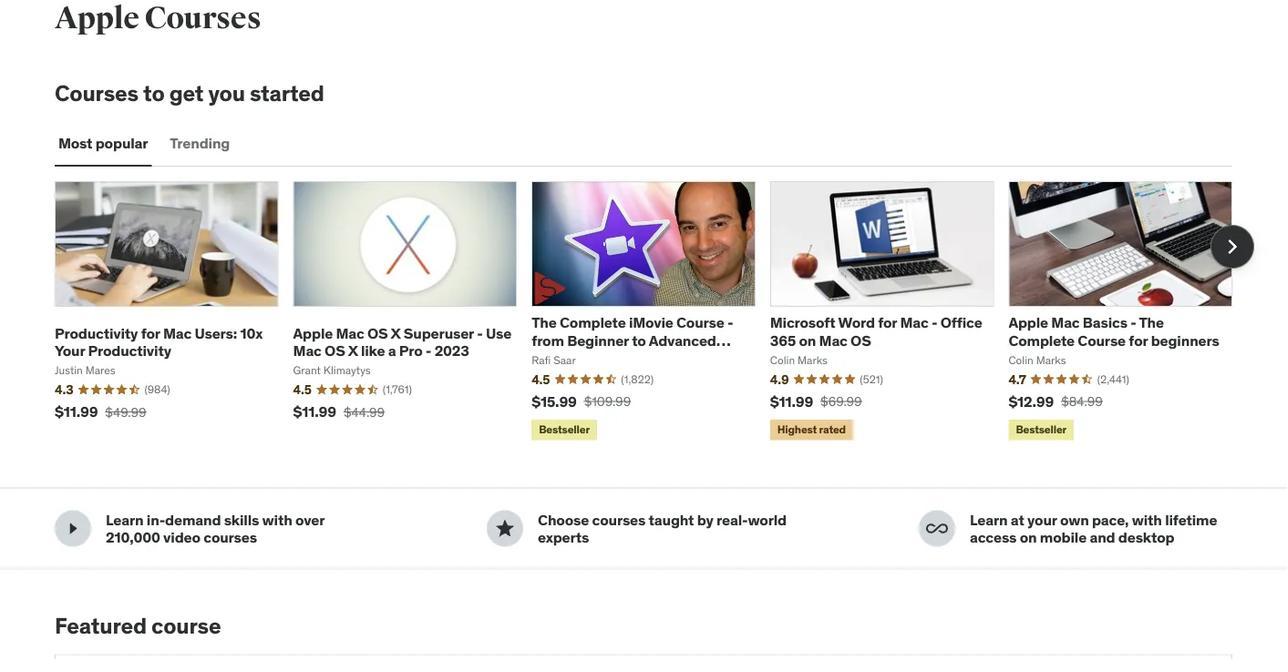 Task type: vqa. For each thing, say whether or not it's contained in the screenshot.
THE
yes



Task type: describe. For each thing, give the bounding box(es) containing it.
for inside microsoft word for mac - office 365 on mac os
[[878, 314, 897, 332]]

apple mac basics - the complete course for beginners link
[[1008, 314, 1219, 350]]

learn in-demand skills with over 210,000 video courses
[[106, 511, 324, 547]]

medium image
[[926, 518, 948, 540]]

imovie
[[629, 314, 673, 332]]

for inside apple mac basics - the complete course for beginners
[[1129, 331, 1148, 350]]

skills
[[224, 511, 259, 529]]

use
[[486, 324, 511, 343]]

mac left a
[[336, 324, 364, 343]]

trending
[[170, 133, 230, 152]]

popular
[[95, 133, 148, 152]]

- inside the complete imovie course - from beginner to advanced 2022!
[[727, 314, 733, 332]]

course
[[151, 613, 221, 640]]

to inside the complete imovie course - from beginner to advanced 2022!
[[632, 331, 646, 350]]

like
[[361, 341, 385, 360]]

apple mac basics - the complete course for beginners
[[1008, 314, 1219, 350]]

beginners
[[1151, 331, 1219, 350]]

most
[[58, 133, 92, 152]]

mac left office at right
[[900, 314, 928, 332]]

choose courses taught by real-world experts
[[538, 511, 787, 547]]

world
[[748, 511, 787, 529]]

courses inside choose courses taught by real-world experts
[[592, 511, 646, 529]]

productivity for mac users: 10x your productivity link
[[55, 324, 263, 360]]

own
[[1060, 511, 1089, 529]]

medium image for choose
[[494, 518, 516, 540]]

apple mac os x superuser - use mac os x like a pro - 2023 link
[[293, 324, 511, 360]]

0 horizontal spatial os
[[325, 341, 345, 360]]

at
[[1011, 511, 1024, 529]]

the complete imovie course - from beginner to advanced 2022! link
[[532, 314, 733, 367]]

courses
[[55, 79, 139, 107]]

pace,
[[1092, 511, 1129, 529]]

the complete imovie course - from beginner to advanced 2022!
[[532, 314, 733, 367]]

mac right 365
[[819, 331, 847, 350]]

experts
[[538, 528, 589, 547]]

from
[[532, 331, 564, 350]]

basics
[[1083, 314, 1127, 332]]

your
[[1027, 511, 1057, 529]]

choose
[[538, 511, 589, 529]]

apple for apple mac basics - the complete course for beginners
[[1008, 314, 1048, 332]]

over
[[295, 511, 324, 529]]

- right pro
[[426, 341, 431, 360]]

the inside the complete imovie course - from beginner to advanced 2022!
[[532, 314, 557, 332]]

you
[[208, 79, 245, 107]]

word
[[838, 314, 875, 332]]

taught
[[649, 511, 694, 529]]

course inside the complete imovie course - from beginner to advanced 2022!
[[676, 314, 724, 332]]

video
[[163, 528, 200, 547]]

apple for apple mac os x superuser - use mac os x like a pro - 2023
[[293, 324, 333, 343]]

productivity for mac users: 10x your productivity
[[55, 324, 263, 360]]

complete inside apple mac basics - the complete course for beginners
[[1008, 331, 1075, 350]]

- left the use
[[477, 324, 483, 343]]

superuser
[[404, 324, 474, 343]]

learn at your own pace, with lifetime access on mobile and desktop
[[970, 511, 1217, 547]]

by
[[697, 511, 713, 529]]

featured course
[[55, 613, 221, 640]]

mac inside apple mac basics - the complete course for beginners
[[1051, 314, 1080, 332]]

with inside learn at your own pace, with lifetime access on mobile and desktop
[[1132, 511, 1162, 529]]



Task type: locate. For each thing, give the bounding box(es) containing it.
- left office at right
[[932, 314, 937, 332]]

course
[[676, 314, 724, 332], [1078, 331, 1126, 350]]

1 horizontal spatial x
[[391, 324, 401, 343]]

0 horizontal spatial apple
[[293, 324, 333, 343]]

1 horizontal spatial courses
[[592, 511, 646, 529]]

apple right 10x
[[293, 324, 333, 343]]

microsoft word for mac - office 365 on mac os link
[[770, 314, 982, 350]]

1 the from the left
[[532, 314, 557, 332]]

learn inside learn at your own pace, with lifetime access on mobile and desktop
[[970, 511, 1008, 529]]

with right pace,
[[1132, 511, 1162, 529]]

courses
[[592, 511, 646, 529], [203, 528, 257, 547]]

1 horizontal spatial os
[[367, 324, 388, 343]]

mac
[[900, 314, 928, 332], [1051, 314, 1080, 332], [163, 324, 191, 343], [336, 324, 364, 343], [819, 331, 847, 350], [293, 341, 322, 360]]

office
[[940, 314, 982, 332]]

mobile
[[1040, 528, 1087, 547]]

2023
[[434, 341, 469, 360]]

0 vertical spatial to
[[143, 79, 165, 107]]

and
[[1090, 528, 1115, 547]]

apple right office at right
[[1008, 314, 1048, 332]]

advanced
[[649, 331, 716, 350]]

os
[[367, 324, 388, 343], [851, 331, 871, 350], [325, 341, 345, 360]]

to
[[143, 79, 165, 107], [632, 331, 646, 350]]

lifetime
[[1165, 511, 1217, 529]]

with
[[262, 511, 292, 529], [1132, 511, 1162, 529]]

0 horizontal spatial for
[[141, 324, 160, 343]]

apple mac os x superuser - use mac os x like a pro - 2023
[[293, 324, 511, 360]]

os left a
[[367, 324, 388, 343]]

2022!
[[532, 349, 570, 367]]

complete
[[560, 314, 626, 332], [1008, 331, 1075, 350]]

1 vertical spatial on
[[1020, 528, 1037, 547]]

1 with from the left
[[262, 511, 292, 529]]

courses to get you started
[[55, 79, 324, 107]]

1 learn from the left
[[106, 511, 144, 529]]

medium image left experts
[[494, 518, 516, 540]]

2 medium image from the left
[[494, 518, 516, 540]]

10x
[[240, 324, 263, 343]]

1 horizontal spatial the
[[1139, 314, 1164, 332]]

on
[[799, 331, 816, 350], [1020, 528, 1037, 547]]

users:
[[195, 324, 237, 343]]

- inside microsoft word for mac - office 365 on mac os
[[932, 314, 937, 332]]

on right 365
[[799, 331, 816, 350]]

on inside microsoft word for mac - office 365 on mac os
[[799, 331, 816, 350]]

demand
[[165, 511, 221, 529]]

2 the from the left
[[1139, 314, 1164, 332]]

365
[[770, 331, 796, 350]]

trending button
[[166, 121, 234, 165]]

mac left users:
[[163, 324, 191, 343]]

courses right video
[[203, 528, 257, 547]]

medium image
[[62, 518, 84, 540], [494, 518, 516, 540]]

- right the basics
[[1130, 314, 1136, 332]]

medium image for learn
[[62, 518, 84, 540]]

1 horizontal spatial medium image
[[494, 518, 516, 540]]

for right the basics
[[1129, 331, 1148, 350]]

1 horizontal spatial learn
[[970, 511, 1008, 529]]

os inside microsoft word for mac - office 365 on mac os
[[851, 331, 871, 350]]

learn for learn at your own pace, with lifetime access on mobile and desktop
[[970, 511, 1008, 529]]

the inside apple mac basics - the complete course for beginners
[[1139, 314, 1164, 332]]

for left users:
[[141, 324, 160, 343]]

for right word
[[878, 314, 897, 332]]

0 horizontal spatial on
[[799, 331, 816, 350]]

most popular
[[58, 133, 148, 152]]

0 horizontal spatial medium image
[[62, 518, 84, 540]]

- inside apple mac basics - the complete course for beginners
[[1130, 314, 1136, 332]]

for
[[878, 314, 897, 332], [141, 324, 160, 343], [1129, 331, 1148, 350]]

access
[[970, 528, 1017, 547]]

most popular button
[[55, 121, 152, 165]]

x left like
[[348, 341, 358, 360]]

0 horizontal spatial with
[[262, 511, 292, 529]]

1 medium image from the left
[[62, 518, 84, 540]]

next image
[[1218, 233, 1247, 262]]

0 horizontal spatial course
[[676, 314, 724, 332]]

complete up "2022!"
[[560, 314, 626, 332]]

started
[[250, 79, 324, 107]]

course left beginners
[[1078, 331, 1126, 350]]

the right the basics
[[1139, 314, 1164, 332]]

in-
[[147, 511, 165, 529]]

1 vertical spatial to
[[632, 331, 646, 350]]

1 horizontal spatial for
[[878, 314, 897, 332]]

0 vertical spatial on
[[799, 331, 816, 350]]

learn left in-
[[106, 511, 144, 529]]

for inside productivity for mac users: 10x your productivity
[[141, 324, 160, 343]]

0 horizontal spatial courses
[[203, 528, 257, 547]]

course right imovie
[[676, 314, 724, 332]]

to right beginner
[[632, 331, 646, 350]]

on left mobile
[[1020, 528, 1037, 547]]

learn inside learn in-demand skills with over 210,000 video courses
[[106, 511, 144, 529]]

mac left the basics
[[1051, 314, 1080, 332]]

desktop
[[1118, 528, 1174, 547]]

with left the "over"
[[262, 511, 292, 529]]

-
[[727, 314, 733, 332], [932, 314, 937, 332], [1130, 314, 1136, 332], [477, 324, 483, 343], [426, 341, 431, 360]]

the up "2022!"
[[532, 314, 557, 332]]

microsoft
[[770, 314, 835, 332]]

0 horizontal spatial learn
[[106, 511, 144, 529]]

0 horizontal spatial complete
[[560, 314, 626, 332]]

to left get at the top
[[143, 79, 165, 107]]

carousel element
[[55, 181, 1254, 444]]

os right microsoft on the right of page
[[851, 331, 871, 350]]

x right like
[[391, 324, 401, 343]]

featured
[[55, 613, 147, 640]]

2 horizontal spatial for
[[1129, 331, 1148, 350]]

medium image left the 210,000
[[62, 518, 84, 540]]

1 horizontal spatial on
[[1020, 528, 1037, 547]]

microsoft word for mac - office 365 on mac os
[[770, 314, 982, 350]]

mac inside productivity for mac users: 10x your productivity
[[163, 324, 191, 343]]

courses left taught
[[592, 511, 646, 529]]

learn for learn in-demand skills with over 210,000 video courses
[[106, 511, 144, 529]]

beginner
[[567, 331, 629, 350]]

os left like
[[325, 341, 345, 360]]

apple inside apple mac basics - the complete course for beginners
[[1008, 314, 1048, 332]]

1 horizontal spatial complete
[[1008, 331, 1075, 350]]

2 learn from the left
[[970, 511, 1008, 529]]

the
[[532, 314, 557, 332], [1139, 314, 1164, 332]]

on inside learn at your own pace, with lifetime access on mobile and desktop
[[1020, 528, 1037, 547]]

complete inside the complete imovie course - from beginner to advanced 2022!
[[560, 314, 626, 332]]

your
[[55, 341, 85, 360]]

with inside learn in-demand skills with over 210,000 video courses
[[262, 511, 292, 529]]

1 horizontal spatial to
[[632, 331, 646, 350]]

learn
[[106, 511, 144, 529], [970, 511, 1008, 529]]

mac right 10x
[[293, 341, 322, 360]]

real-
[[716, 511, 748, 529]]

1 horizontal spatial course
[[1078, 331, 1126, 350]]

apple
[[1008, 314, 1048, 332], [293, 324, 333, 343]]

a
[[388, 341, 396, 360]]

productivity
[[55, 324, 138, 343], [88, 341, 171, 360]]

210,000
[[106, 528, 160, 547]]

1 horizontal spatial with
[[1132, 511, 1162, 529]]

x
[[391, 324, 401, 343], [348, 341, 358, 360]]

get
[[169, 79, 204, 107]]

- right advanced
[[727, 314, 733, 332]]

courses inside learn in-demand skills with over 210,000 video courses
[[203, 528, 257, 547]]

pro
[[399, 341, 423, 360]]

0 horizontal spatial the
[[532, 314, 557, 332]]

0 horizontal spatial x
[[348, 341, 358, 360]]

apple inside apple mac os x superuser - use mac os x like a pro - 2023
[[293, 324, 333, 343]]

learn left at
[[970, 511, 1008, 529]]

1 horizontal spatial apple
[[1008, 314, 1048, 332]]

course inside apple mac basics - the complete course for beginners
[[1078, 331, 1126, 350]]

2 horizontal spatial os
[[851, 331, 871, 350]]

complete left the basics
[[1008, 331, 1075, 350]]

0 horizontal spatial to
[[143, 79, 165, 107]]

2 with from the left
[[1132, 511, 1162, 529]]



